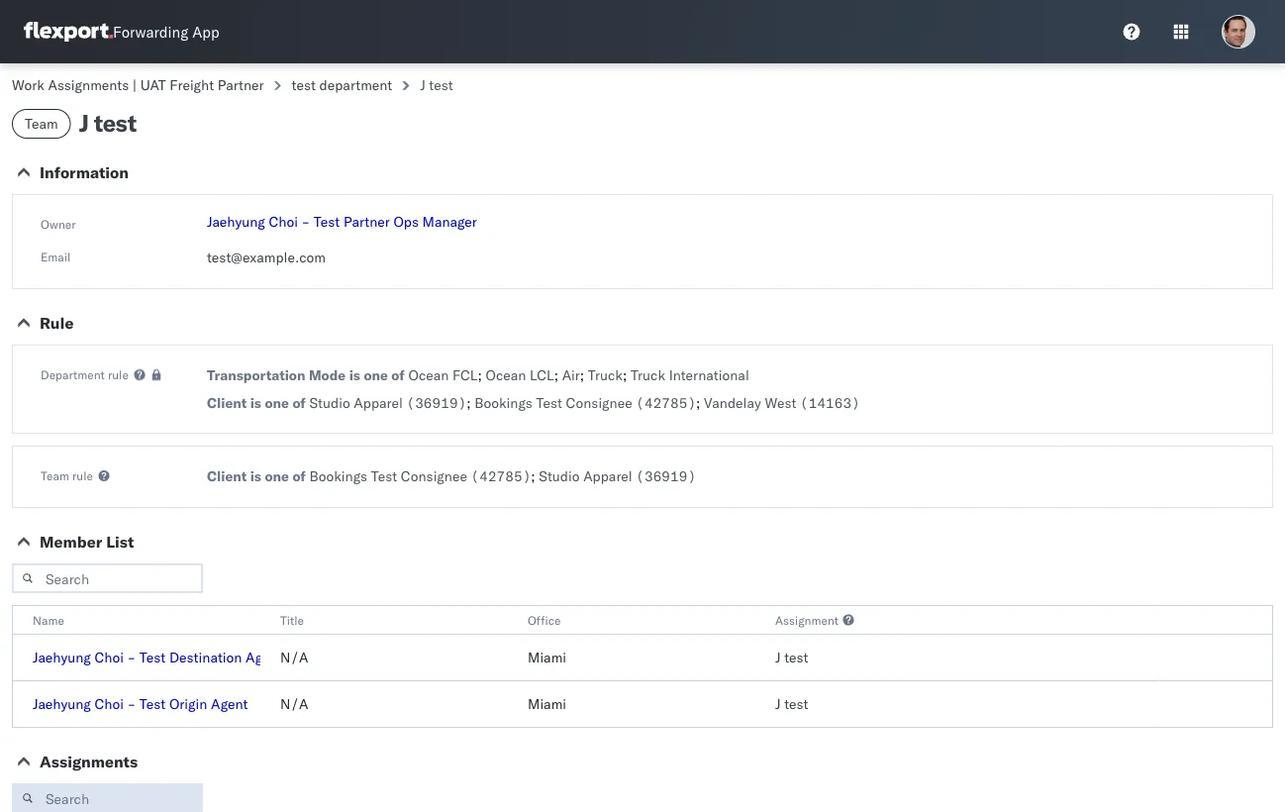Task type: locate. For each thing, give the bounding box(es) containing it.
ocean
[[409, 367, 449, 384], [486, 367, 527, 384]]

1 vertical spatial search text field
[[12, 784, 203, 812]]

rule up member list
[[72, 468, 93, 483]]

partner right freight
[[218, 76, 264, 94]]

(42785)
[[636, 394, 697, 412], [471, 468, 531, 485]]

- for origin
[[127, 695, 136, 713]]

studio down mode
[[310, 394, 350, 412]]

0 horizontal spatial truck
[[588, 367, 623, 384]]

1 horizontal spatial partner
[[344, 213, 390, 230]]

1 horizontal spatial consignee
[[566, 394, 633, 412]]

choi down "jaehyung choi - test destination agent" link
[[95, 695, 124, 713]]

1 vertical spatial miami
[[528, 695, 567, 713]]

1 vertical spatial is
[[250, 394, 262, 412]]

assignments down 'jaehyung choi - test origin agent' link
[[40, 752, 138, 772]]

client
[[207, 394, 247, 412], [207, 468, 247, 485]]

0 vertical spatial bookings
[[475, 394, 533, 412]]

team
[[25, 115, 58, 132], [41, 468, 69, 483]]

(36919)
[[407, 394, 467, 412], [636, 468, 697, 485]]

forwarding app
[[113, 22, 220, 41]]

agent right origin
[[211, 695, 248, 713]]

international
[[669, 367, 750, 384]]

2 n/a from the top
[[280, 695, 309, 713]]

1 miami from the top
[[528, 649, 567, 666]]

is
[[349, 367, 361, 384], [250, 394, 262, 412], [250, 468, 262, 485]]

0 horizontal spatial consignee
[[401, 468, 468, 485]]

truck left the international
[[631, 367, 666, 384]]

2 vertical spatial choi
[[95, 695, 124, 713]]

test
[[314, 213, 340, 230], [536, 394, 563, 412], [371, 468, 397, 485], [140, 649, 166, 666], [140, 695, 166, 713]]

0 vertical spatial -
[[302, 213, 310, 230]]

choi for origin
[[95, 695, 124, 713]]

agent down title
[[246, 649, 283, 666]]

test
[[292, 76, 316, 94], [429, 76, 453, 94], [94, 108, 136, 138], [785, 649, 809, 666], [785, 695, 809, 713]]

1 horizontal spatial (36919)
[[636, 468, 697, 485]]

1 vertical spatial client is one of
[[207, 468, 306, 485]]

2 vertical spatial -
[[127, 695, 136, 713]]

0 vertical spatial team
[[25, 115, 58, 132]]

test department
[[292, 76, 393, 94]]

0 vertical spatial studio
[[310, 394, 350, 412]]

0 horizontal spatial (42785)
[[471, 468, 531, 485]]

office
[[528, 613, 561, 628]]

choi for destination
[[95, 649, 124, 666]]

jaehyung choi - test destination agent link
[[33, 649, 283, 666]]

-
[[302, 213, 310, 230], [127, 649, 136, 666], [127, 695, 136, 713]]

0 vertical spatial client is one of
[[207, 394, 306, 412]]

2 client is one of from the top
[[207, 468, 306, 485]]

- for partner
[[302, 213, 310, 230]]

1 vertical spatial of
[[293, 394, 306, 412]]

1 ocean from the left
[[409, 367, 449, 384]]

j test
[[420, 76, 453, 94], [79, 108, 136, 138], [776, 649, 809, 666], [776, 695, 809, 713]]

uat
[[140, 76, 166, 94]]

truck right air
[[588, 367, 623, 384]]

1 vertical spatial choi
[[95, 649, 124, 666]]

forwarding app link
[[24, 22, 220, 42]]

2 search text field from the top
[[12, 784, 203, 812]]

one
[[364, 367, 388, 384], [265, 394, 289, 412], [265, 468, 289, 485]]

destination
[[169, 649, 242, 666]]

- up the test@example.com
[[302, 213, 310, 230]]

2 vertical spatial one
[[265, 468, 289, 485]]

test department link
[[292, 76, 393, 94]]

flexport. image
[[24, 22, 113, 42]]

of
[[392, 367, 405, 384], [293, 394, 306, 412], [293, 468, 306, 485]]

0 vertical spatial n/a
[[280, 649, 309, 666]]

0 vertical spatial miami
[[528, 649, 567, 666]]

team down work
[[25, 115, 58, 132]]

(14163)
[[801, 394, 861, 412]]

team up member
[[41, 468, 69, 483]]

apparel down transportation mode is one of
[[354, 394, 403, 412]]

studio
[[310, 394, 350, 412], [539, 468, 580, 485]]

is for studio apparel (36919)
[[250, 394, 262, 412]]

manager
[[423, 213, 477, 230]]

0 horizontal spatial apparel
[[354, 394, 403, 412]]

jaehyung choi - test origin agent link
[[33, 695, 248, 713]]

Search text field
[[12, 564, 203, 593], [12, 784, 203, 812]]

1 vertical spatial one
[[265, 394, 289, 412]]

agent
[[246, 649, 283, 666], [211, 695, 248, 713]]

0 vertical spatial agent
[[246, 649, 283, 666]]

rule
[[108, 367, 129, 382], [72, 468, 93, 483]]

0 vertical spatial rule
[[108, 367, 129, 382]]

0 vertical spatial client
[[207, 394, 247, 412]]

agent for origin
[[211, 695, 248, 713]]

choi
[[269, 213, 298, 230], [95, 649, 124, 666], [95, 695, 124, 713]]

team rule
[[41, 468, 93, 483]]

1 horizontal spatial rule
[[108, 367, 129, 382]]

jaehyung for jaehyung choi - test destination agent n/a
[[33, 649, 91, 666]]

1 client from the top
[[207, 394, 247, 412]]

partner left ops
[[344, 213, 390, 230]]

rule
[[40, 313, 74, 333]]

member list
[[40, 532, 134, 552]]

1 vertical spatial n/a
[[280, 695, 309, 713]]

2 vertical spatial is
[[250, 468, 262, 485]]

1 vertical spatial (36919)
[[636, 468, 697, 485]]

apparel
[[354, 394, 403, 412], [584, 468, 633, 485]]

0 horizontal spatial bookings
[[310, 468, 368, 485]]

partner
[[218, 76, 264, 94], [344, 213, 390, 230]]

name
[[33, 613, 64, 628]]

0 vertical spatial choi
[[269, 213, 298, 230]]

0 horizontal spatial studio
[[310, 394, 350, 412]]

client for studio apparel (36919)
[[207, 394, 247, 412]]

1 search text field from the top
[[12, 564, 203, 593]]

1 vertical spatial studio
[[539, 468, 580, 485]]

1 horizontal spatial apparel
[[584, 468, 633, 485]]

department
[[320, 76, 393, 94]]

client is one of
[[207, 394, 306, 412], [207, 468, 306, 485]]

rule right department
[[108, 367, 129, 382]]

1 vertical spatial bookings
[[310, 468, 368, 485]]

miami
[[528, 649, 567, 666], [528, 695, 567, 713]]

1 vertical spatial -
[[127, 649, 136, 666]]

- down "jaehyung choi - test destination agent" link
[[127, 695, 136, 713]]

choi up the test@example.com
[[269, 213, 298, 230]]

1 horizontal spatial bookings
[[475, 394, 533, 412]]

1 vertical spatial client
[[207, 468, 247, 485]]

1 vertical spatial consignee
[[401, 468, 468, 485]]

mode
[[309, 367, 346, 384]]

ocean left fcl
[[409, 367, 449, 384]]

assignments
[[48, 76, 129, 94], [40, 752, 138, 772]]

origin
[[169, 695, 207, 713]]

studio apparel (36919) ; bookings test consignee (42785) ; vandelay west (14163)
[[310, 394, 861, 412]]

choi for partner
[[269, 213, 298, 230]]

1 vertical spatial team
[[41, 468, 69, 483]]

title
[[280, 613, 304, 628]]

consignee
[[566, 394, 633, 412], [401, 468, 468, 485]]

transportation
[[207, 367, 306, 384]]

0 vertical spatial partner
[[218, 76, 264, 94]]

2 truck from the left
[[631, 367, 666, 384]]

1 vertical spatial jaehyung
[[33, 649, 91, 666]]

n/a
[[280, 649, 309, 666], [280, 695, 309, 713]]

bookings
[[475, 394, 533, 412], [310, 468, 368, 485]]

0 horizontal spatial ocean
[[409, 367, 449, 384]]

0 horizontal spatial rule
[[72, 468, 93, 483]]

0 vertical spatial search text field
[[12, 564, 203, 593]]

assignment
[[776, 613, 839, 628]]

client for bookings test consignee (42785)
[[207, 468, 247, 485]]

1 horizontal spatial truck
[[631, 367, 666, 384]]

1 vertical spatial apparel
[[584, 468, 633, 485]]

;
[[478, 367, 482, 384], [554, 367, 559, 384], [580, 367, 585, 384], [623, 367, 627, 384], [467, 394, 471, 412], [697, 394, 701, 412], [531, 468, 536, 485]]

jaehyung choi - test origin agent
[[33, 695, 248, 713]]

0 vertical spatial (36919)
[[407, 394, 467, 412]]

0 vertical spatial apparel
[[354, 394, 403, 412]]

search text field for member list
[[12, 564, 203, 593]]

2 vertical spatial jaehyung
[[33, 695, 91, 713]]

ocean left lcl
[[486, 367, 527, 384]]

miami for jaehyung choi - test origin agent
[[528, 695, 567, 713]]

department rule
[[41, 367, 129, 382]]

0 vertical spatial (42785)
[[636, 394, 697, 412]]

1 horizontal spatial studio
[[539, 468, 580, 485]]

apparel down the studio apparel (36919) ; bookings test consignee (42785) ; vandelay west (14163)
[[584, 468, 633, 485]]

test for jaehyung choi - test origin agent
[[140, 695, 166, 713]]

2 vertical spatial of
[[293, 468, 306, 485]]

test for jaehyung choi - test partner ops manager
[[314, 213, 340, 230]]

work
[[12, 76, 44, 94]]

agent for destination
[[246, 649, 283, 666]]

choi up "jaehyung choi - test origin agent"
[[95, 649, 124, 666]]

assignments left "|"
[[48, 76, 129, 94]]

0 vertical spatial jaehyung
[[207, 213, 265, 230]]

- up "jaehyung choi - test origin agent"
[[127, 649, 136, 666]]

2 client from the top
[[207, 468, 247, 485]]

1 vertical spatial agent
[[211, 695, 248, 713]]

lcl
[[530, 367, 554, 384]]

truck
[[588, 367, 623, 384], [631, 367, 666, 384]]

jaehyung
[[207, 213, 265, 230], [33, 649, 91, 666], [33, 695, 91, 713]]

1 horizontal spatial ocean
[[486, 367, 527, 384]]

0 vertical spatial is
[[349, 367, 361, 384]]

1 client is one of from the top
[[207, 394, 306, 412]]

rule for team rule
[[72, 468, 93, 483]]

2 miami from the top
[[528, 695, 567, 713]]

studio down the studio apparel (36919) ; bookings test consignee (42785) ; vandelay west (14163)
[[539, 468, 580, 485]]

j
[[420, 76, 426, 94], [79, 108, 88, 138], [776, 649, 781, 666], [776, 695, 781, 713]]

1 vertical spatial rule
[[72, 468, 93, 483]]



Task type: describe. For each thing, give the bounding box(es) containing it.
0 vertical spatial assignments
[[48, 76, 129, 94]]

ocean fcl ; ocean lcl ; air ; truck ; truck international
[[409, 367, 750, 384]]

2 ocean from the left
[[486, 367, 527, 384]]

is for bookings test consignee (42785)
[[250, 468, 262, 485]]

1 n/a from the top
[[280, 649, 309, 666]]

bookings test consignee (42785) ; studio apparel (36919)
[[310, 468, 697, 485]]

0 horizontal spatial partner
[[218, 76, 264, 94]]

app
[[192, 22, 220, 41]]

client is one of for bookings test consignee (42785)
[[207, 468, 306, 485]]

1 truck from the left
[[588, 367, 623, 384]]

west
[[765, 394, 797, 412]]

forwarding
[[113, 22, 188, 41]]

test@example.com
[[207, 249, 326, 266]]

rule for department rule
[[108, 367, 129, 382]]

search text field for assignments
[[12, 784, 203, 812]]

1 horizontal spatial (42785)
[[636, 394, 697, 412]]

of for studio apparel (36919)
[[293, 394, 306, 412]]

fcl
[[453, 367, 478, 384]]

one for studio apparel (36919)
[[265, 394, 289, 412]]

work assignments | uat freight partner
[[12, 76, 264, 94]]

jaehyung choi - test partner ops manager link
[[207, 213, 477, 230]]

department
[[41, 367, 105, 382]]

jaehyung for jaehyung choi - test origin agent
[[33, 695, 91, 713]]

list
[[106, 532, 134, 552]]

miami for jaehyung choi - test destination agent
[[528, 649, 567, 666]]

0 horizontal spatial (36919)
[[407, 394, 467, 412]]

1 vertical spatial (42785)
[[471, 468, 531, 485]]

owner
[[41, 216, 76, 231]]

0 vertical spatial one
[[364, 367, 388, 384]]

client is one of for studio apparel (36919)
[[207, 394, 306, 412]]

member
[[40, 532, 102, 552]]

freight
[[170, 76, 214, 94]]

0 vertical spatial of
[[392, 367, 405, 384]]

team for team
[[25, 115, 58, 132]]

jaehyung choi - test partner ops manager
[[207, 213, 477, 230]]

transportation mode is one of
[[207, 367, 405, 384]]

|
[[133, 76, 137, 94]]

- for destination
[[127, 649, 136, 666]]

of for bookings test consignee (42785)
[[293, 468, 306, 485]]

ops
[[394, 213, 419, 230]]

jaehyung choi - test destination agent n/a
[[33, 649, 309, 666]]

team for team rule
[[41, 468, 69, 483]]

test for jaehyung choi - test destination agent n/a
[[140, 649, 166, 666]]

jaehyung for jaehyung choi - test partner ops manager
[[207, 213, 265, 230]]

1 vertical spatial partner
[[344, 213, 390, 230]]

work assignments | uat freight partner link
[[12, 76, 264, 94]]

one for bookings test consignee (42785)
[[265, 468, 289, 485]]

information
[[40, 162, 129, 182]]

0 vertical spatial consignee
[[566, 394, 633, 412]]

email
[[41, 249, 71, 264]]

vandelay
[[704, 394, 762, 412]]

1 vertical spatial assignments
[[40, 752, 138, 772]]

air
[[562, 367, 580, 384]]



Task type: vqa. For each thing, say whether or not it's contained in the screenshot.
of for Studio Apparel (36919)
yes



